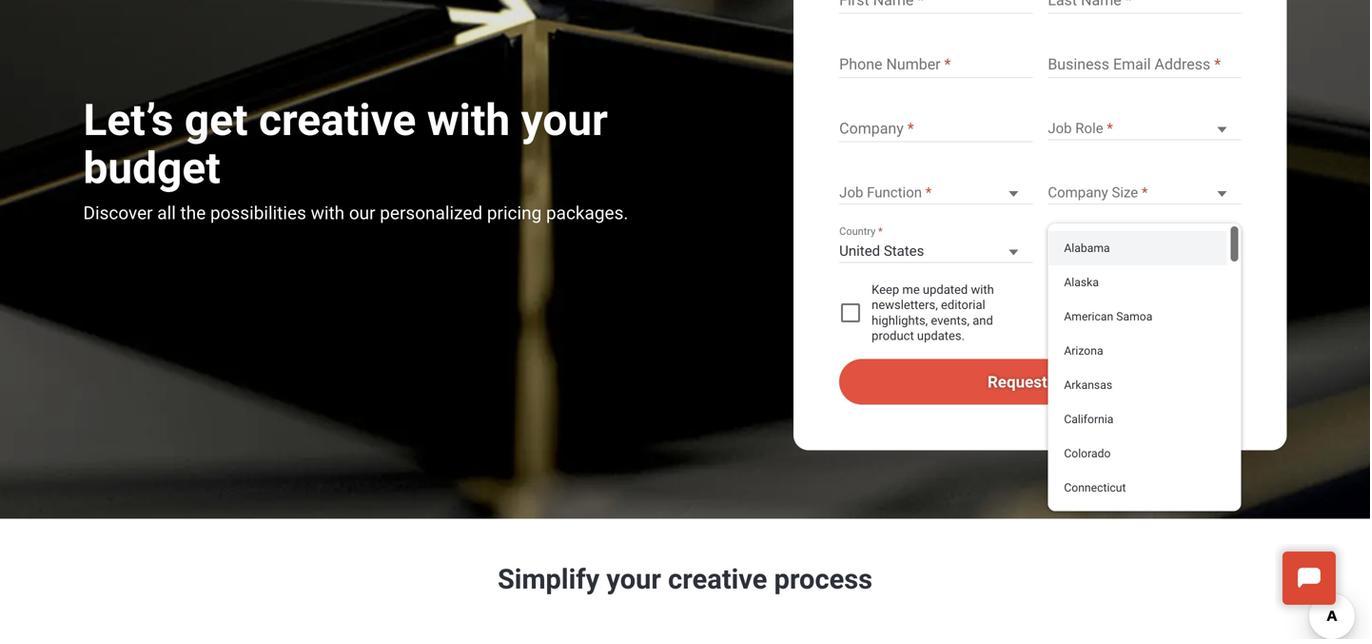 Task type: describe. For each thing, give the bounding box(es) containing it.
process
[[774, 563, 873, 596]]

editorial
[[941, 298, 986, 312]]

let's get creative with your budget
[[83, 95, 608, 194]]

highlights,
[[872, 314, 928, 328]]

let's
[[83, 95, 174, 146]]

country *
[[840, 226, 883, 237]]

simplify
[[498, 563, 600, 596]]

simplify your creative process
[[498, 563, 873, 596]]

with for creative
[[427, 95, 510, 146]]

Business Email Address text field
[[1048, 55, 1242, 78]]

country
[[840, 226, 876, 237]]

let's get creative with your budget banner
[[0, 0, 1371, 523]]

united
[[840, 243, 880, 259]]

*
[[879, 226, 883, 237]]

budget
[[83, 143, 221, 194]]

Last Name text field
[[1048, 0, 1242, 14]]

quote
[[1052, 373, 1093, 392]]

updated
[[923, 283, 968, 297]]

product
[[872, 329, 914, 343]]

Company text field
[[840, 119, 1033, 142]]

get
[[184, 95, 248, 146]]

keep me updated with newsletters, editorial highlights, events, and product updates.
[[872, 283, 994, 343]]

First Name text field
[[840, 0, 1033, 14]]



Task type: locate. For each thing, give the bounding box(es) containing it.
creative for get
[[259, 95, 416, 146]]

0 vertical spatial with
[[427, 95, 510, 146]]

and
[[973, 314, 993, 328]]

with inside let's get creative with your budget
[[427, 95, 510, 146]]

creative for your
[[668, 563, 768, 596]]

with for updated
[[971, 283, 994, 297]]

states
[[884, 243, 925, 259]]

0 horizontal spatial creative
[[259, 95, 416, 146]]

1 horizontal spatial with
[[971, 283, 994, 297]]

creative
[[259, 95, 416, 146], [668, 563, 768, 596]]

1 vertical spatial creative
[[668, 563, 768, 596]]

me
[[903, 283, 920, 297]]

Phone Number text field
[[840, 55, 1033, 78]]

creative inside let's get creative with your budget
[[259, 95, 416, 146]]

with
[[427, 95, 510, 146], [971, 283, 994, 297]]

updates.
[[917, 329, 965, 343]]

1 horizontal spatial creative
[[668, 563, 768, 596]]

newsletters,
[[872, 298, 938, 312]]

your inside let's get creative with your budget
[[521, 95, 608, 146]]

events,
[[931, 314, 970, 328]]

united states
[[840, 243, 925, 259]]

0 vertical spatial creative
[[259, 95, 416, 146]]

request quote button
[[840, 359, 1242, 405]]

keep
[[872, 283, 900, 297]]

with inside keep me updated with newsletters, editorial highlights, events, and product updates.
[[971, 283, 994, 297]]

request
[[988, 373, 1048, 392]]

0 vertical spatial your
[[521, 95, 608, 146]]

1 vertical spatial your
[[607, 563, 661, 596]]

request quote
[[988, 373, 1093, 392]]

0 horizontal spatial with
[[427, 95, 510, 146]]

1 vertical spatial with
[[971, 283, 994, 297]]

your
[[521, 95, 608, 146], [607, 563, 661, 596]]



Task type: vqa. For each thing, say whether or not it's contained in the screenshot.
bottom CLAUS
no



